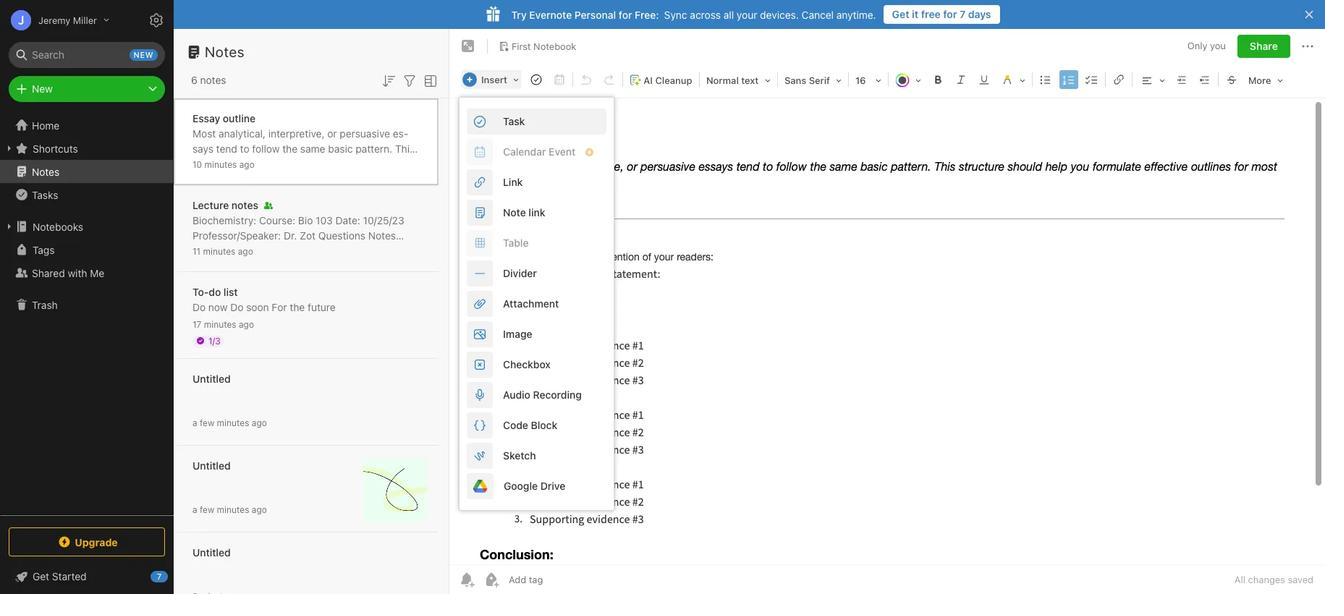 Task type: locate. For each thing, give the bounding box(es) containing it.
0 horizontal spatial 7
[[157, 572, 162, 581]]

0 vertical spatial untitled
[[193, 372, 231, 385]]

jeremy
[[38, 14, 70, 26]]

for right the 'free'
[[943, 8, 957, 20]]

for
[[943, 8, 957, 20], [619, 8, 632, 21], [232, 173, 245, 185]]

add a reminder image
[[458, 571, 476, 588]]

1 vertical spatial the
[[290, 301, 305, 313]]

upgrade button
[[9, 528, 165, 557]]

10/25/23
[[363, 214, 404, 226]]

italic image
[[951, 69, 971, 90]]

Insert field
[[459, 69, 524, 90]]

get it free for 7 days
[[892, 8, 991, 20]]

1 vertical spatial 7
[[157, 572, 162, 581]]

minutes for 10
[[204, 159, 237, 170]]

Account field
[[0, 6, 109, 35]]

you
[[1210, 40, 1226, 52], [295, 157, 312, 170]]

1 horizontal spatial get
[[892, 8, 910, 20]]

2 vertical spatial untitled
[[193, 546, 231, 558]]

for left free:
[[619, 8, 632, 21]]

me
[[90, 267, 104, 279]]

the
[[282, 142, 298, 155], [290, 301, 305, 313]]

2 do from the left
[[230, 301, 244, 313]]

recording
[[533, 389, 582, 401]]

strikethrough image
[[1222, 69, 1242, 90]]

link link
[[460, 167, 614, 198]]

Alignment field
[[1134, 69, 1170, 90]]

changes
[[1248, 574, 1285, 586]]

shared
[[32, 267, 65, 279]]

outdent image
[[1195, 69, 1215, 90]]

1 vertical spatial few
[[200, 504, 214, 515]]

do down list
[[230, 301, 244, 313]]

10 minutes ago
[[193, 159, 255, 170]]

notes inside biochemistry: course: bio 103 date: 10/25/23 professor/speaker: dr. zot questions notes summary
[[368, 229, 396, 241]]

0 vertical spatial a few minutes ago
[[193, 417, 267, 428]]

2 few from the top
[[200, 504, 214, 515]]

get inside the help and learning task checklist field
[[33, 570, 49, 583]]

underline image
[[974, 69, 995, 90]]

add filters image
[[401, 72, 418, 90]]

1 vertical spatial untitled
[[193, 459, 231, 472]]

try
[[511, 8, 527, 21]]

analytical,
[[219, 127, 266, 139]]

do down to-
[[193, 301, 206, 313]]

0 horizontal spatial get
[[33, 570, 49, 583]]

a
[[193, 417, 197, 428], [193, 504, 197, 515]]

tasks button
[[0, 183, 173, 206]]

cleanup
[[655, 75, 692, 86]]

1 vertical spatial get
[[33, 570, 49, 583]]

7 inside button
[[960, 8, 966, 20]]

notes right 6
[[200, 74, 226, 86]]

attachment
[[503, 298, 559, 310]]

0 vertical spatial get
[[892, 8, 910, 20]]

2 horizontal spatial notes
[[368, 229, 396, 241]]

notes down 10/25/23
[[368, 229, 396, 241]]

tree
[[0, 114, 174, 515]]

days
[[968, 8, 991, 20]]

task link
[[460, 106, 614, 137]]

the down interpretive,
[[282, 142, 298, 155]]

get left it
[[892, 8, 910, 20]]

do
[[193, 301, 206, 313], [230, 301, 244, 313]]

note link
[[503, 206, 545, 219]]

add tag image
[[483, 571, 500, 588]]

it
[[912, 8, 919, 20]]

notes
[[205, 43, 245, 60], [32, 165, 60, 178], [368, 229, 396, 241]]

notes for 6 notes
[[200, 74, 226, 86]]

only
[[1188, 40, 1208, 52]]

do
[[209, 286, 221, 298]]

anytime.
[[837, 8, 876, 21]]

1 do from the left
[[193, 301, 206, 313]]

untitled
[[193, 372, 231, 385], [193, 459, 231, 472], [193, 546, 231, 558]]

task
[[503, 115, 525, 127]]

1 vertical spatial notes
[[232, 199, 258, 211]]

notes up the 6 notes
[[205, 43, 245, 60]]

1 horizontal spatial for
[[619, 8, 632, 21]]

across
[[690, 8, 721, 21]]

1 vertical spatial notes
[[32, 165, 60, 178]]

you right only at right
[[1210, 40, 1226, 52]]

1 few from the top
[[200, 417, 214, 428]]

1 horizontal spatial 7
[[960, 8, 966, 20]]

with
[[68, 267, 87, 279]]

0 vertical spatial notes
[[200, 74, 226, 86]]

3 untitled from the top
[[193, 546, 231, 558]]

0 horizontal spatial for
[[232, 173, 245, 185]]

new
[[32, 83, 53, 95]]

1 vertical spatial a
[[193, 504, 197, 515]]

Search text field
[[19, 42, 155, 68]]

0 vertical spatial a
[[193, 417, 197, 428]]

0 vertical spatial notes
[[205, 43, 245, 60]]

tend
[[216, 142, 237, 155]]

minutes
[[204, 159, 237, 170], [203, 246, 235, 257], [204, 319, 236, 330], [217, 417, 249, 428], [217, 504, 249, 515]]

personal
[[575, 8, 616, 21]]

the inside to-do list do now do soon for the future
[[290, 301, 305, 313]]

2 untitled from the top
[[193, 459, 231, 472]]

few
[[200, 417, 214, 428], [200, 504, 214, 515]]

expand notebooks image
[[4, 221, 15, 232]]

6
[[191, 74, 197, 86]]

google drive link
[[460, 471, 614, 502]]

notes
[[200, 74, 226, 86], [232, 199, 258, 211]]

Help and Learning task checklist field
[[0, 565, 174, 588]]

More field
[[1244, 69, 1288, 90]]

1 horizontal spatial do
[[230, 301, 244, 313]]

share button
[[1238, 35, 1291, 58]]

get left 'started'
[[33, 570, 49, 583]]

16
[[856, 75, 866, 86]]

2 a from the top
[[193, 504, 197, 515]]

checkbox
[[503, 358, 551, 371]]

bulleted list image
[[1036, 69, 1056, 90]]

new search field
[[19, 42, 158, 68]]

0 horizontal spatial notes
[[32, 165, 60, 178]]

for inside button
[[943, 8, 957, 20]]

for down the 10 minutes ago at left top
[[232, 173, 245, 185]]

should
[[238, 157, 269, 170]]

7 left days
[[960, 8, 966, 20]]

formulate
[[314, 157, 359, 170]]

for inside most analytical, interpretive, or persuasive es says tend to follow the same basic pattern. this structure should help you formulate effective outlines for most ...
[[232, 173, 245, 185]]

0 vertical spatial you
[[1210, 40, 1226, 52]]

insert link image
[[1109, 69, 1129, 90]]

notes up 'tasks'
[[32, 165, 60, 178]]

task image
[[526, 69, 546, 90]]

a few minutes ago
[[193, 417, 267, 428], [193, 504, 267, 515]]

Font color field
[[890, 69, 927, 90]]

you down the same
[[295, 157, 312, 170]]

checkbox link
[[460, 350, 614, 380]]

persuasive
[[340, 127, 390, 139]]

1 vertical spatial you
[[295, 157, 312, 170]]

1 a few minutes ago from the top
[[193, 417, 267, 428]]

summary
[[193, 244, 237, 257]]

minutes for 11
[[203, 246, 235, 257]]

ago
[[239, 159, 255, 170], [238, 246, 253, 257], [239, 319, 254, 330], [252, 417, 267, 428], [252, 504, 267, 515]]

your
[[737, 8, 757, 21]]

text
[[741, 75, 759, 86]]

questions
[[318, 229, 366, 241]]

lecture
[[193, 199, 229, 211]]

zot
[[300, 229, 316, 241]]

ago for 11 minutes ago
[[238, 246, 253, 257]]

saved
[[1288, 574, 1314, 586]]

outlines
[[193, 173, 229, 185]]

list
[[224, 286, 238, 298]]

0 horizontal spatial you
[[295, 157, 312, 170]]

course: bio
[[259, 214, 313, 226]]

0 vertical spatial 7
[[960, 8, 966, 20]]

link
[[503, 176, 523, 188]]

untitled inside button
[[193, 546, 231, 558]]

View options field
[[418, 71, 439, 90]]

1 horizontal spatial you
[[1210, 40, 1226, 52]]

ago for 17 minutes ago
[[239, 319, 254, 330]]

Sort options field
[[380, 71, 397, 90]]

the right for
[[290, 301, 305, 313]]

0 horizontal spatial do
[[193, 301, 206, 313]]

17
[[193, 319, 202, 330]]

Font size field
[[851, 69, 887, 90]]

soon
[[246, 301, 269, 313]]

0 vertical spatial few
[[200, 417, 214, 428]]

divider link
[[460, 258, 614, 289]]

2 horizontal spatial for
[[943, 8, 957, 20]]

notes for lecture notes
[[232, 199, 258, 211]]

most
[[248, 173, 271, 185]]

notes up the biochemistry:
[[232, 199, 258, 211]]

1 horizontal spatial notes
[[205, 43, 245, 60]]

0 horizontal spatial notes
[[200, 74, 226, 86]]

all
[[724, 8, 734, 21]]

1 vertical spatial a few minutes ago
[[193, 504, 267, 515]]

1 horizontal spatial notes
[[232, 199, 258, 211]]

audio
[[503, 389, 531, 401]]

2 vertical spatial notes
[[368, 229, 396, 241]]

get inside button
[[892, 8, 910, 20]]

7
[[960, 8, 966, 20], [157, 572, 162, 581]]

7 left the click to collapse icon
[[157, 572, 162, 581]]

dropdown list menu
[[460, 106, 614, 502]]

code block
[[503, 419, 558, 431]]

Font family field
[[780, 69, 847, 90]]

0 vertical spatial the
[[282, 142, 298, 155]]



Task type: describe. For each thing, give the bounding box(es) containing it.
note window element
[[450, 29, 1325, 594]]

devices.
[[760, 8, 799, 21]]

this
[[395, 142, 415, 155]]

click to collapse image
[[168, 568, 179, 585]]

indent image
[[1172, 69, 1192, 90]]

sans
[[785, 75, 807, 86]]

insert
[[481, 74, 507, 85]]

bold image
[[928, 69, 948, 90]]

only you
[[1188, 40, 1226, 52]]

ai cleanup
[[644, 75, 692, 86]]

normal text
[[706, 75, 759, 86]]

note link link
[[460, 198, 614, 228]]

numbered list image
[[1059, 69, 1079, 90]]

tags
[[33, 244, 55, 256]]

image link
[[460, 319, 614, 350]]

home link
[[0, 114, 174, 137]]

notes inside tree
[[32, 165, 60, 178]]

get it free for 7 days button
[[884, 5, 1000, 24]]

new button
[[9, 76, 165, 102]]

share
[[1250, 40, 1278, 52]]

most analytical, interpretive, or persuasive es says tend to follow the same basic pattern. this structure should help you formulate effective outlines for most ...
[[193, 127, 415, 185]]

Add tag field
[[507, 573, 616, 586]]

all changes saved
[[1235, 574, 1314, 586]]

trash link
[[0, 293, 173, 316]]

11
[[193, 246, 201, 257]]

audio recording
[[503, 389, 582, 401]]

es
[[393, 127, 408, 139]]

note list element
[[174, 29, 450, 594]]

untitled button
[[174, 533, 439, 594]]

jeremy miller
[[38, 14, 97, 26]]

you inside most analytical, interpretive, or persuasive es says tend to follow the same basic pattern. this structure should help you formulate effective outlines for most ...
[[295, 157, 312, 170]]

6 notes
[[191, 74, 226, 86]]

ago for 10 minutes ago
[[239, 159, 255, 170]]

started
[[52, 570, 87, 583]]

settings image
[[148, 12, 165, 29]]

minutes for 17
[[204, 319, 236, 330]]

ai cleanup button
[[625, 69, 698, 90]]

the inside most analytical, interpretive, or persuasive es says tend to follow the same basic pattern. this structure should help you formulate effective outlines for most ...
[[282, 142, 298, 155]]

miller
[[73, 14, 97, 26]]

lecture notes
[[193, 199, 258, 211]]

first
[[512, 40, 531, 52]]

2 a few minutes ago from the top
[[193, 504, 267, 515]]

checklist image
[[1082, 69, 1102, 90]]

Highlight field
[[996, 69, 1031, 90]]

code block link
[[460, 410, 614, 441]]

shared with me
[[32, 267, 104, 279]]

attachment link
[[460, 289, 614, 319]]

sketch
[[503, 450, 536, 462]]

pattern.
[[356, 142, 392, 155]]

effective
[[362, 157, 403, 170]]

serif
[[809, 75, 830, 86]]

notebooks
[[33, 220, 83, 233]]

shortcuts
[[33, 142, 78, 155]]

audio recording link
[[460, 380, 614, 410]]

upgrade
[[75, 536, 118, 548]]

normal
[[706, 75, 739, 86]]

get for get started
[[33, 570, 49, 583]]

more actions image
[[1299, 38, 1317, 55]]

Heading level field
[[701, 69, 776, 90]]

sketch link
[[460, 441, 614, 471]]

calendar event link
[[460, 137, 614, 167]]

or
[[327, 127, 337, 139]]

to-
[[193, 286, 209, 298]]

outline
[[223, 112, 255, 124]]

1 a from the top
[[193, 417, 197, 428]]

get for get it free for 7 days
[[892, 8, 910, 20]]

biochemistry:
[[193, 214, 256, 226]]

google drive
[[504, 480, 565, 492]]

shortcuts button
[[0, 137, 173, 160]]

google
[[504, 480, 538, 492]]

Note Editor text field
[[450, 98, 1325, 565]]

for
[[272, 301, 287, 313]]

future
[[308, 301, 336, 313]]

tree containing home
[[0, 114, 174, 515]]

7 inside the help and learning task checklist field
[[157, 572, 162, 581]]

more
[[1249, 75, 1272, 86]]

notes link
[[0, 160, 173, 183]]

try evernote personal for free: sync across all your devices. cancel anytime.
[[511, 8, 876, 21]]

essay outline
[[193, 112, 255, 124]]

calendar
[[503, 145, 546, 158]]

1 untitled from the top
[[193, 372, 231, 385]]

thumbnail image
[[363, 458, 427, 522]]

new
[[134, 50, 153, 59]]

biochemistry: course: bio 103 date: 10/25/23 professor/speaker: dr. zot questions notes summary
[[193, 214, 404, 257]]

Add filters field
[[401, 71, 418, 90]]

notebook
[[534, 40, 576, 52]]

1/3
[[208, 336, 221, 346]]

More actions field
[[1299, 35, 1317, 58]]

help
[[272, 157, 292, 170]]

for for free:
[[619, 8, 632, 21]]

103
[[316, 214, 333, 226]]

expand note image
[[460, 38, 477, 55]]

17 minutes ago
[[193, 319, 254, 330]]

tags button
[[0, 238, 173, 261]]

most
[[193, 127, 216, 139]]

you inside note window element
[[1210, 40, 1226, 52]]

same
[[300, 142, 325, 155]]

to
[[240, 142, 249, 155]]

...
[[274, 173, 283, 185]]

for for 7
[[943, 8, 957, 20]]

date:
[[336, 214, 360, 226]]

10
[[193, 159, 202, 170]]

block
[[531, 419, 558, 431]]

table
[[503, 237, 529, 249]]

professor/speaker:
[[193, 229, 281, 241]]

essay
[[193, 112, 220, 124]]



Task type: vqa. For each thing, say whether or not it's contained in the screenshot.
Untitled button
yes



